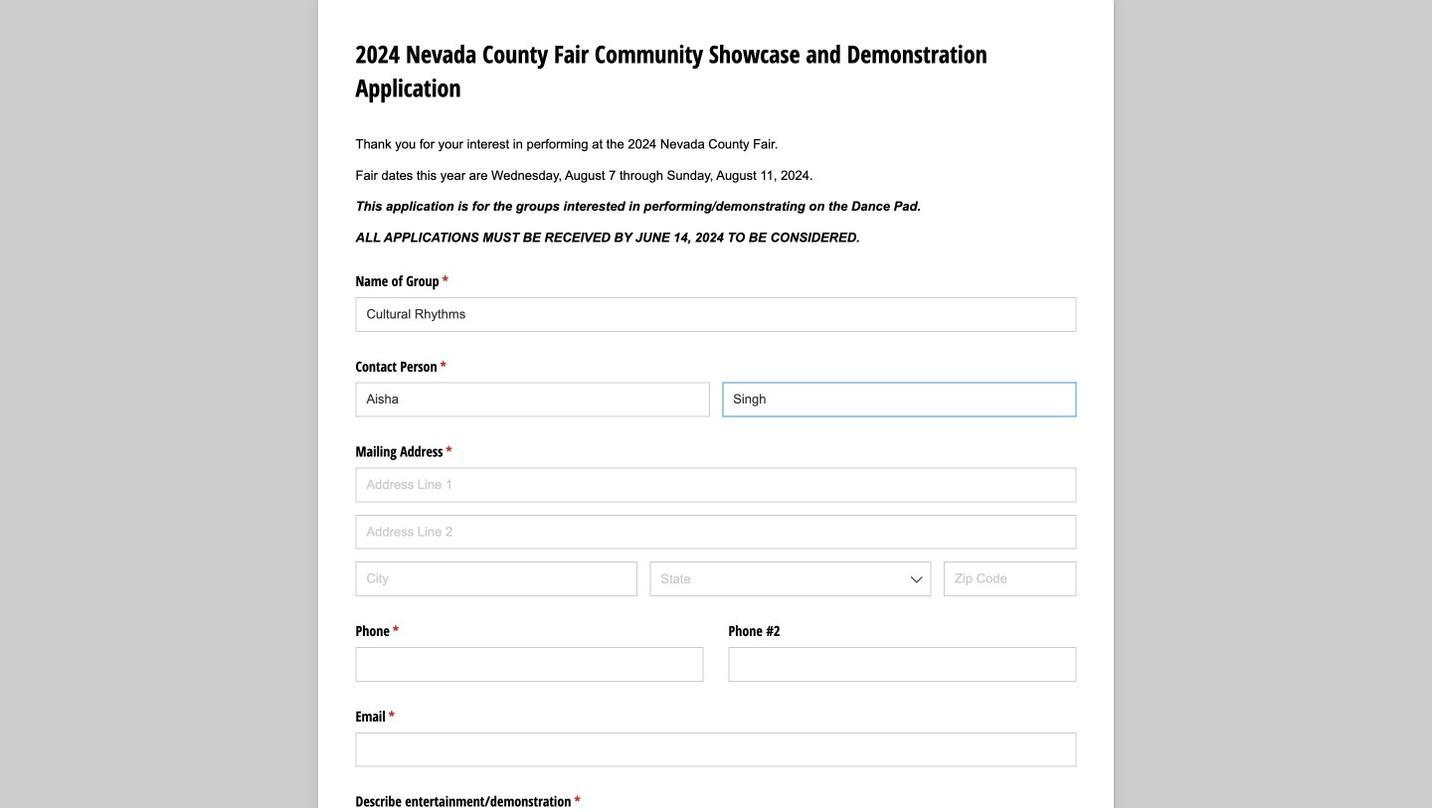 Task type: describe. For each thing, give the bounding box(es) containing it.
Last text field
[[722, 383, 1077, 417]]

First text field
[[356, 383, 710, 417]]

Address Line 2 text field
[[356, 515, 1077, 550]]

State text field
[[650, 562, 932, 597]]



Task type: locate. For each thing, give the bounding box(es) containing it.
Zip Code text field
[[944, 562, 1077, 597]]

None text field
[[729, 648, 1077, 682], [356, 733, 1077, 768], [729, 648, 1077, 682], [356, 733, 1077, 768]]

Address Line 1 text field
[[356, 468, 1077, 503]]

City text field
[[356, 562, 637, 597]]

None text field
[[356, 297, 1077, 332], [356, 648, 704, 682], [356, 297, 1077, 332], [356, 648, 704, 682]]



Task type: vqa. For each thing, say whether or not it's contained in the screenshot.
checkbox-group Element
no



